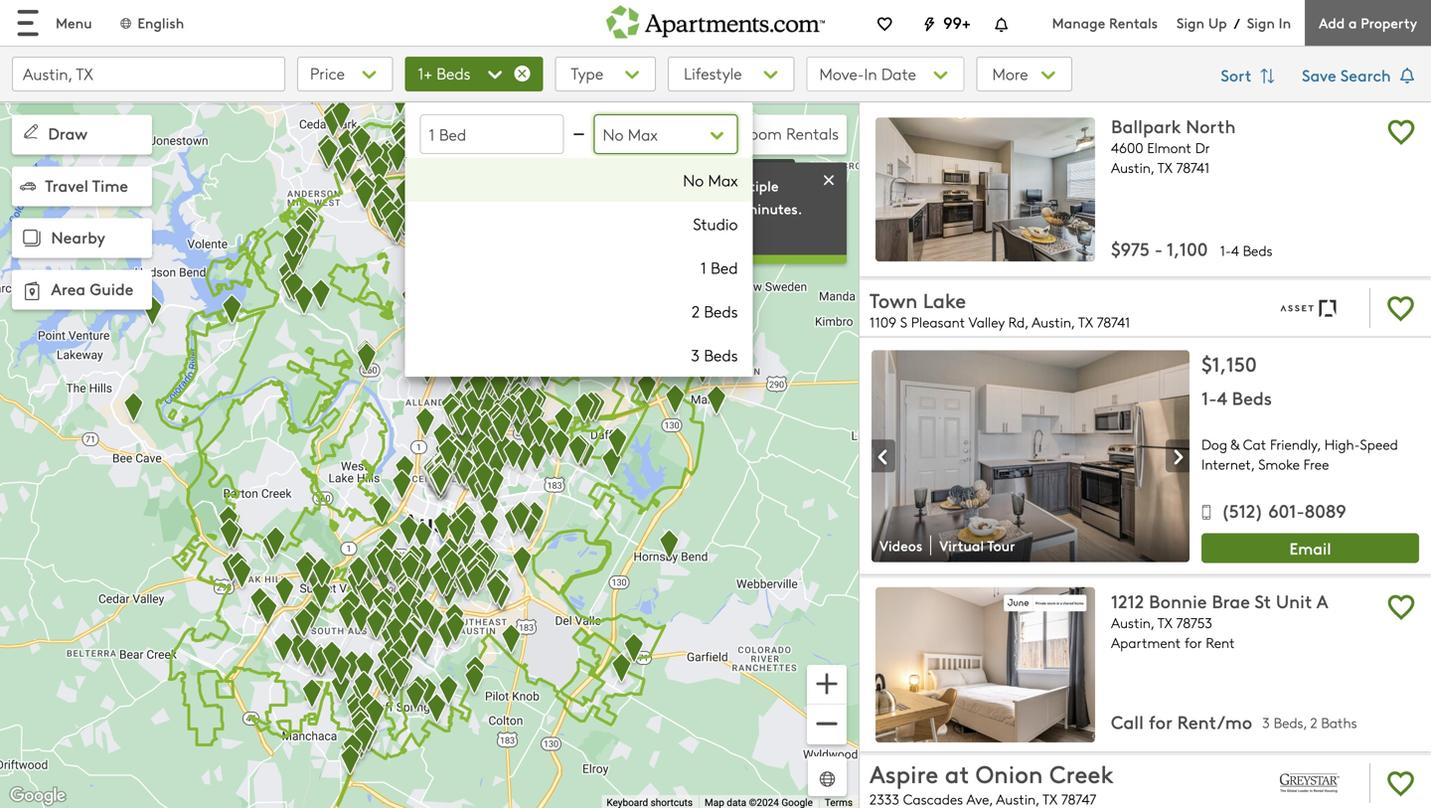 Task type: describe. For each thing, give the bounding box(es) containing it.
asset living image
[[1262, 284, 1358, 332]]

&
[[1231, 435, 1239, 454]]

2 beds
[[692, 300, 738, 322]]

78741 inside town lake 1109 s pleasant valley rd, austin, tx 78741
[[1097, 313, 1130, 332]]

speed
[[1360, 435, 1398, 454]]

aspire at onion creek link
[[870, 757, 1248, 808]]

margin image for nearby
[[18, 224, 46, 253]]

area
[[51, 277, 86, 300]]

search
[[1340, 64, 1391, 86]]

2 inside the call for rent/mo 3 beds, 2 baths
[[1310, 713, 1317, 732]]

(512)
[[1221, 498, 1263, 523]]

building photo - town lake image
[[872, 350, 1190, 562]]

more
[[992, 63, 1032, 84]]

property
[[1361, 13, 1417, 32]]

virtual tour link
[[931, 535, 1027, 555]]

-
[[1155, 236, 1163, 261]]

pleasant
[[911, 313, 965, 332]]

high-speed internet
[[1202, 435, 1398, 473]]

high-
[[1325, 435, 1360, 454]]

1 bed inside the 1 bed button
[[429, 123, 466, 145]]

town lake 1109 s pleasant valley rd, austin, tx 78741
[[870, 286, 1130, 332]]

1109
[[870, 313, 897, 332]]

draw
[[48, 122, 87, 144]]

nearby
[[51, 226, 105, 248]]

more button
[[977, 57, 1072, 91]]

3 inside the call for rent/mo 3 beds, 2 baths
[[1262, 713, 1270, 732]]

manage rentals sign up / sign in
[[1052, 13, 1291, 33]]

tour
[[987, 535, 1015, 555]]

no inside button
[[603, 123, 624, 145]]

virtual tour
[[939, 535, 1015, 555]]

1+
[[418, 62, 432, 84]]

tx inside the ballpark north 4600 elmont dr austin, tx 78741
[[1158, 158, 1172, 177]]

1212 bonnie brae st unit a austin, tx 78753 apartment for rent
[[1111, 588, 1328, 652]]

area guide
[[51, 277, 134, 300]]

rentals inside manage rentals sign up / sign in
[[1109, 13, 1158, 32]]

1+ beds button
[[405, 57, 543, 91]]

0 vertical spatial 2
[[692, 300, 700, 322]]

out
[[661, 222, 683, 241]]

cat
[[1243, 435, 1266, 454]]

78741 inside the ballpark north 4600 elmont dr austin, tx 78741
[[1176, 158, 1210, 177]]

add a property
[[1319, 13, 1417, 32]]

1 vertical spatial no
[[683, 169, 704, 191]]

in inside manage rentals sign up / sign in
[[1279, 13, 1291, 32]]

$1,150 1-4 beds
[[1202, 350, 1272, 410]]

date
[[881, 63, 916, 84]]

training image
[[819, 170, 839, 190]]

2 placard image image from the left
[[1166, 441, 1190, 473]]

for inside 1212 bonnie brae st unit a austin, tx 78753 apartment for rent
[[1185, 633, 1202, 652]]

travel
[[45, 174, 88, 196]]

find
[[629, 222, 657, 241]]

1 horizontal spatial 1 bed
[[701, 256, 738, 278]]

brae
[[1212, 588, 1250, 613]]

a
[[1317, 588, 1328, 613]]

1 sign from the left
[[1177, 13, 1205, 32]]

type
[[571, 62, 603, 84]]

tx inside 1212 bonnie brae st unit a austin, tx 78753 apartment for rent
[[1158, 613, 1172, 632]]

dog & cat friendly
[[1202, 435, 1317, 454]]

4 inside $1,150 1-4 beds
[[1217, 385, 1227, 410]]

austin, inside town lake 1109 s pleasant valley rd, austin, tx 78741
[[1032, 313, 1075, 332]]

type button
[[555, 57, 656, 91]]

$975
[[1111, 236, 1150, 261]]

building photo - private bedroom in 3 bed/2 bath home image
[[876, 587, 1095, 743]]

minutes.
[[744, 199, 802, 218]]

smoke free
[[1258, 455, 1329, 473]]

town
[[870, 286, 918, 314]]

apartments.com logo image
[[606, 0, 825, 38]]

videos link
[[872, 535, 931, 555]]

move-
[[819, 63, 864, 84]]

margin image for area guide
[[18, 277, 46, 305]]

properties
[[629, 199, 696, 218]]

/
[[1234, 13, 1240, 33]]

78753
[[1176, 613, 1213, 632]]

1 placard image image from the left
[[872, 441, 895, 473]]

1-4 beds
[[1220, 241, 1273, 260]]

within
[[699, 199, 741, 218]]

multiple
[[724, 176, 779, 195]]

0 horizontal spatial 3
[[691, 344, 700, 366]]

$1,150
[[1202, 350, 1257, 377]]

st
[[1255, 588, 1271, 613]]

beds,
[[1274, 713, 1307, 732]]

new!
[[629, 176, 663, 195]]

see
[[706, 163, 727, 181]]

call for rent/mo 3 beds, 2 baths
[[1111, 709, 1357, 734]]

save search button
[[1302, 57, 1419, 96]]

4600
[[1111, 138, 1144, 157]]

onion
[[976, 757, 1043, 790]]

3 beds
[[691, 344, 738, 366]]

1 horizontal spatial bed
[[711, 256, 738, 278]]

internet
[[1202, 455, 1251, 473]]

601-
[[1268, 498, 1305, 523]]

0 horizontal spatial rentals
[[786, 122, 839, 144]]

studio
[[693, 213, 738, 235]]

1 horizontal spatial 4
[[1231, 241, 1239, 260]]

dog
[[1202, 435, 1227, 454]]

one-
[[681, 122, 717, 144]]

find out how link
[[629, 222, 714, 241]]

1 horizontal spatial 1-
[[1220, 241, 1231, 260]]

in inside "button"
[[864, 63, 877, 84]]

smoke
[[1258, 455, 1300, 473]]



Task type: vqa. For each thing, say whether or not it's contained in the screenshot.
the Waterton image
no



Task type: locate. For each thing, give the bounding box(es) containing it.
1 bed down the how
[[701, 256, 738, 278]]

0 horizontal spatial 1
[[429, 123, 435, 145]]

margin image left nearby
[[18, 224, 46, 253]]

a
[[1349, 13, 1357, 32]]

how
[[686, 222, 714, 241]]

1+ beds
[[418, 62, 471, 84]]

bed
[[439, 123, 466, 145], [711, 256, 738, 278]]

google image
[[5, 783, 71, 808]]

max up new!
[[628, 123, 658, 145]]

unit
[[1276, 588, 1312, 613]]

0 vertical spatial no max
[[603, 123, 658, 145]]

beds right 1+
[[437, 62, 471, 84]]

0 horizontal spatial placard image image
[[872, 441, 895, 473]]

satellite view image
[[816, 768, 839, 791]]

0 vertical spatial max
[[628, 123, 658, 145]]

margin image for draw
[[20, 121, 42, 143]]

no left to
[[683, 169, 704, 191]]

bedroom
[[717, 122, 782, 144]]

0 vertical spatial 1-
[[1220, 241, 1231, 260]]

videos
[[880, 535, 923, 555]]

save
[[1302, 64, 1337, 86]]

all
[[730, 163, 744, 181]]

for
[[1185, 633, 1202, 652], [1149, 709, 1173, 734]]

2 right beds,
[[1310, 713, 1317, 732]]

margin image inside travel time button
[[20, 178, 36, 194]]

sort button
[[1211, 57, 1290, 96]]

sort
[[1221, 64, 1256, 86]]

0 horizontal spatial 78741
[[1097, 313, 1130, 332]]

1 vertical spatial 2
[[1310, 713, 1317, 732]]

beds for 2 beds
[[704, 300, 738, 322]]

price button
[[297, 57, 393, 91]]

margin image
[[20, 178, 36, 194], [18, 224, 46, 253]]

at
[[945, 757, 969, 790]]

1,100
[[1167, 236, 1208, 261]]

0 horizontal spatial 1 bed
[[429, 123, 466, 145]]

0 vertical spatial no
[[603, 123, 624, 145]]

area guide button
[[12, 270, 152, 310]]

1 horizontal spatial rentals
[[1109, 13, 1158, 32]]

78741 down the dr
[[1176, 158, 1210, 177]]

no left 30,705
[[603, 123, 624, 145]]

1 vertical spatial 1 bed
[[701, 256, 738, 278]]

1 horizontal spatial 78741
[[1176, 158, 1210, 177]]

margin image left draw
[[20, 121, 42, 143]]

4 down $1,150 on the top right of page
[[1217, 385, 1227, 410]]

1 horizontal spatial 1
[[701, 256, 706, 278]]

move-in date button
[[807, 57, 965, 91]]

Location or Point of Interest text field
[[12, 57, 285, 91]]

0 horizontal spatial for
[[1149, 709, 1173, 734]]

placard image image up "videos"
[[872, 441, 895, 473]]

1 horizontal spatial in
[[1279, 13, 1291, 32]]

results
[[748, 163, 787, 181]]

4 right 1,100 on the top of page
[[1231, 241, 1239, 260]]

austin, up apartment
[[1111, 613, 1154, 632]]

building photo - ballpark north image
[[876, 118, 1095, 261]]

1212
[[1111, 588, 1144, 613]]

99+
[[943, 11, 971, 33]]

1 inside button
[[429, 123, 435, 145]]

1 down the how
[[701, 256, 706, 278]]

1 horizontal spatial 2
[[1310, 713, 1317, 732]]

creek
[[1050, 757, 1114, 790]]

30,705 one-bedroom rentals
[[627, 122, 839, 144]]

1 vertical spatial margin image
[[18, 277, 46, 305]]

1 vertical spatial in
[[864, 63, 877, 84]]

1 vertical spatial 4
[[1217, 385, 1227, 410]]

3 down 2 beds
[[691, 344, 700, 366]]

1 horizontal spatial no
[[683, 169, 704, 191]]

(512) 601-8089 link
[[1202, 498, 1347, 529]]

0 horizontal spatial 4
[[1217, 385, 1227, 410]]

tx down elmont
[[1158, 158, 1172, 177]]

1 vertical spatial 1-
[[1202, 385, 1217, 410]]

email button
[[1202, 533, 1419, 563]]

margin image inside area guide button
[[18, 277, 46, 305]]

0 horizontal spatial max
[[628, 123, 658, 145]]

baths
[[1321, 713, 1357, 732]]

travel time button
[[12, 167, 152, 206]]

email
[[1290, 537, 1331, 559]]

beds for 1+ beds
[[437, 62, 471, 84]]

0 vertical spatial 78741
[[1176, 158, 1210, 177]]

placard image image left dog
[[1166, 441, 1190, 473]]

for right "call"
[[1149, 709, 1173, 734]]

1 vertical spatial bed
[[711, 256, 738, 278]]

1- right 1,100 on the top of page
[[1220, 241, 1231, 260]]

free
[[1304, 455, 1329, 473]]

ballpark north 4600 elmont dr austin, tx 78741
[[1111, 113, 1236, 177]]

(512) 601-8089
[[1221, 498, 1347, 523]]

1- inside $1,150 1-4 beds
[[1202, 385, 1217, 410]]

3 left beds,
[[1262, 713, 1270, 732]]

austin, inside the ballpark north 4600 elmont dr austin, tx 78741
[[1111, 158, 1154, 177]]

austin, inside 1212 bonnie brae st unit a austin, tx 78753 apartment for rent
[[1111, 613, 1154, 632]]

guide
[[90, 277, 134, 300]]

sign up link
[[1177, 13, 1227, 32]]

no max inside button
[[603, 123, 658, 145]]

0 horizontal spatial no max
[[603, 123, 658, 145]]

beds up 3 beds
[[704, 300, 738, 322]]

1 horizontal spatial no max
[[683, 169, 738, 191]]

max inside button
[[628, 123, 658, 145]]

0 horizontal spatial 1-
[[1202, 385, 1217, 410]]

0 vertical spatial for
[[1185, 633, 1202, 652]]

beds down $1,150 on the top right of page
[[1232, 385, 1272, 410]]

tx inside town lake 1109 s pleasant valley rd, austin, tx 78741
[[1078, 313, 1093, 332]]

add a property link
[[1305, 0, 1431, 46]]

1-
[[1220, 241, 1231, 260], [1202, 385, 1217, 410]]

0 vertical spatial margin image
[[20, 121, 42, 143]]

78741 down the $975 at right
[[1097, 313, 1130, 332]]

0 vertical spatial 3
[[691, 344, 700, 366]]

sign in link
[[1247, 13, 1291, 32]]

1 horizontal spatial max
[[708, 169, 738, 191]]

1 vertical spatial austin,
[[1032, 313, 1075, 332]]

4
[[1231, 241, 1239, 260], [1217, 385, 1227, 410]]

move-in date
[[819, 63, 916, 84]]

rentals right 'manage'
[[1109, 13, 1158, 32]]

margin image inside the nearby link
[[18, 224, 46, 253]]

lake
[[923, 286, 966, 314]]

sign right /
[[1247, 13, 1275, 32]]

draw button
[[12, 115, 152, 155]]

1 horizontal spatial 3
[[1262, 713, 1270, 732]]

rent/mo
[[1177, 709, 1252, 734]]

beds right 1,100 on the top of page
[[1243, 241, 1273, 260]]

1 bed down the 1+ beds
[[429, 123, 466, 145]]

0 horizontal spatial no
[[603, 123, 624, 145]]

virtual
[[939, 535, 984, 555]]

save search
[[1302, 64, 1395, 86]]

map region
[[0, 0, 961, 808]]

1 vertical spatial 3
[[1262, 713, 1270, 732]]

no max
[[603, 123, 658, 145], [683, 169, 738, 191]]

0 horizontal spatial 2
[[692, 300, 700, 322]]

bonnie
[[1149, 588, 1207, 613]]

beds down 2 beds
[[704, 344, 738, 366]]

new! apply to multiple properties within minutes. find out how
[[629, 176, 802, 241]]

1 bed button
[[420, 114, 564, 154]]

0 vertical spatial margin image
[[20, 178, 36, 194]]

1 horizontal spatial sign
[[1247, 13, 1275, 32]]

for down 78753
[[1185, 633, 1202, 652]]

0 vertical spatial bed
[[439, 123, 466, 145]]

0 vertical spatial tx
[[1158, 158, 1172, 177]]

travel time
[[45, 174, 128, 196]]

price
[[310, 62, 345, 84]]

0 horizontal spatial sign
[[1177, 13, 1205, 32]]

tx right rd,
[[1078, 313, 1093, 332]]

beds for 3 beds
[[704, 344, 738, 366]]

rentals up training image
[[786, 122, 839, 144]]

lifestyle button
[[668, 57, 795, 91]]

bed down the 1+ beds
[[439, 123, 466, 145]]

1- down $1,150 on the top right of page
[[1202, 385, 1217, 410]]

3
[[691, 344, 700, 366], [1262, 713, 1270, 732]]

elmont
[[1147, 138, 1192, 157]]

0 vertical spatial 1
[[429, 123, 435, 145]]

english link
[[118, 13, 184, 32]]

30,705
[[627, 122, 676, 144]]

1 vertical spatial rentals
[[786, 122, 839, 144]]

margin image
[[20, 121, 42, 143], [18, 277, 46, 305]]

beds inside button
[[437, 62, 471, 84]]

bed inside button
[[439, 123, 466, 145]]

2 vertical spatial austin,
[[1111, 613, 1154, 632]]

0 vertical spatial rentals
[[1109, 13, 1158, 32]]

1 vertical spatial tx
[[1078, 313, 1093, 332]]

rd,
[[1008, 313, 1028, 332]]

margin image left area
[[18, 277, 46, 305]]

austin, right rd,
[[1032, 313, 1075, 332]]

menu button
[[0, 0, 108, 46]]

greystar real estate partners image
[[1262, 760, 1358, 807]]

beds inside $1,150 1-4 beds
[[1232, 385, 1272, 410]]

manage rentals link
[[1052, 13, 1177, 32]]

max up within at the top of the page
[[708, 169, 738, 191]]

aspire
[[870, 757, 939, 790]]

margin image inside draw button
[[20, 121, 42, 143]]

valley
[[969, 313, 1005, 332]]

margin image left travel
[[20, 178, 36, 194]]

ballpark
[[1111, 113, 1181, 138]]

0 vertical spatial 4
[[1231, 241, 1239, 260]]

0 vertical spatial in
[[1279, 13, 1291, 32]]

in left add
[[1279, 13, 1291, 32]]

0 horizontal spatial bed
[[439, 123, 466, 145]]

placard image image
[[872, 441, 895, 473], [1166, 441, 1190, 473]]

1 vertical spatial 1
[[701, 256, 706, 278]]

friendly
[[1270, 435, 1317, 454]]

1 vertical spatial max
[[708, 169, 738, 191]]

1 vertical spatial for
[[1149, 709, 1173, 734]]

aspire at onion creek
[[870, 757, 1114, 790]]

0 vertical spatial austin,
[[1111, 158, 1154, 177]]

tx up apartment
[[1158, 613, 1172, 632]]

manage
[[1052, 13, 1105, 32]]

call
[[1111, 709, 1144, 734]]

2 up 3 beds
[[692, 300, 700, 322]]

1 vertical spatial 78741
[[1097, 313, 1130, 332]]

margin image for travel time
[[20, 178, 36, 194]]

8089
[[1305, 498, 1347, 523]]

0 vertical spatial 1 bed
[[429, 123, 466, 145]]

1 horizontal spatial placard image image
[[1166, 441, 1190, 473]]

2 vertical spatial tx
[[1158, 613, 1172, 632]]

beds
[[437, 62, 471, 84], [1243, 241, 1273, 260], [704, 300, 738, 322], [704, 344, 738, 366], [1232, 385, 1272, 410]]

sign
[[1177, 13, 1205, 32], [1247, 13, 1275, 32]]

2 sign from the left
[[1247, 13, 1275, 32]]

bed down the how
[[711, 256, 738, 278]]

austin, down 4600
[[1111, 158, 1154, 177]]

1 vertical spatial margin image
[[18, 224, 46, 253]]

up
[[1208, 13, 1227, 32]]

sign left up
[[1177, 13, 1205, 32]]

in left date
[[864, 63, 877, 84]]

1 vertical spatial no max
[[683, 169, 738, 191]]

1 down 1+
[[429, 123, 435, 145]]

0 horizontal spatial in
[[864, 63, 877, 84]]

1 horizontal spatial for
[[1185, 633, 1202, 652]]



